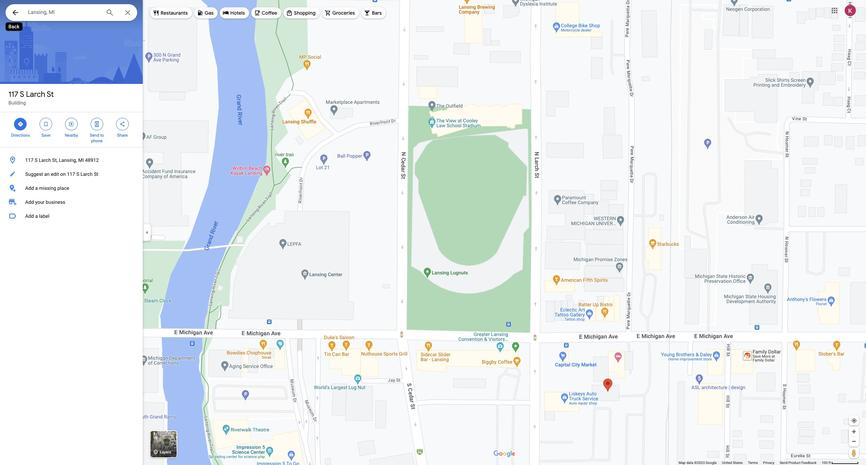 Task type: vqa. For each thing, say whether or not it's contained in the screenshot.
'footer' containing Map data ©2023 Google
yes



Task type: locate. For each thing, give the bounding box(es) containing it.
suggest an edit on 117 s larch st
[[25, 172, 98, 177]]

0 vertical spatial s
[[20, 90, 24, 99]]

larch down 48912
[[80, 172, 93, 177]]

larch up 
[[26, 90, 45, 99]]

1 horizontal spatial 117
[[25, 158, 33, 163]]

to
[[100, 133, 104, 138]]

st down 48912
[[94, 172, 98, 177]]

117 up suggest
[[25, 158, 33, 163]]

0 vertical spatial 117
[[8, 90, 18, 99]]

states
[[733, 461, 743, 465]]

2 vertical spatial s
[[76, 172, 79, 177]]

100
[[822, 461, 828, 465]]

st inside button
[[94, 172, 98, 177]]

117 inside 117 s larch st building
[[8, 90, 18, 99]]

coffee button
[[251, 5, 281, 21]]

add
[[25, 186, 34, 191], [25, 200, 34, 205], [25, 214, 34, 219]]

google account: kenny nguyen  
(kenny.nguyen@adept.ai) image
[[845, 5, 856, 16]]

a left 'label'
[[35, 214, 38, 219]]

1 vertical spatial s
[[35, 158, 38, 163]]

 search field
[[6, 4, 137, 22]]

add down suggest
[[25, 186, 34, 191]]

show street view coverage image
[[849, 448, 859, 459]]

gas button
[[194, 5, 218, 21]]

bars
[[372, 10, 382, 16]]

zoom out image
[[852, 439, 857, 445]]


[[94, 120, 100, 128]]

feedback
[[802, 461, 817, 465]]

hotels button
[[220, 5, 249, 21]]

data
[[687, 461, 694, 465]]

add a label
[[25, 214, 49, 219]]

larch left st,
[[39, 158, 51, 163]]

send up phone
[[90, 133, 99, 138]]

add your business
[[25, 200, 65, 205]]

s inside 117 s larch st building
[[20, 90, 24, 99]]

business
[[46, 200, 65, 205]]

1 vertical spatial send
[[780, 461, 788, 465]]

1 vertical spatial 117
[[25, 158, 33, 163]]

100 ft button
[[822, 461, 859, 465]]


[[43, 120, 49, 128]]

suggest
[[25, 172, 43, 177]]

st up 
[[47, 90, 54, 99]]

0 horizontal spatial st
[[47, 90, 54, 99]]


[[17, 120, 24, 128]]

larch inside 117 s larch st building
[[26, 90, 45, 99]]

s
[[20, 90, 24, 99], [35, 158, 38, 163], [76, 172, 79, 177]]

s up building
[[20, 90, 24, 99]]

117 for st,
[[25, 158, 33, 163]]

1 horizontal spatial s
[[35, 158, 38, 163]]

restaurants
[[161, 10, 188, 16]]

nearby
[[65, 133, 78, 138]]

1 vertical spatial st
[[94, 172, 98, 177]]

google maps element
[[0, 0, 866, 466]]

send to phone
[[90, 133, 104, 144]]

send left product
[[780, 461, 788, 465]]

larch
[[26, 90, 45, 99], [39, 158, 51, 163], [80, 172, 93, 177]]

0 vertical spatial add
[[25, 186, 34, 191]]

s up suggest
[[35, 158, 38, 163]]

1 horizontal spatial st
[[94, 172, 98, 177]]

add inside button
[[25, 186, 34, 191]]

2 add from the top
[[25, 200, 34, 205]]

send product feedback
[[780, 461, 817, 465]]

edit
[[51, 172, 59, 177]]

117
[[8, 90, 18, 99], [25, 158, 33, 163], [67, 172, 75, 177]]

add a missing place button
[[0, 181, 143, 195]]

add for add your business
[[25, 200, 34, 205]]

0 vertical spatial st
[[47, 90, 54, 99]]

none field inside lansing, mi field
[[28, 8, 100, 16]]

add for add a missing place
[[25, 186, 34, 191]]

0 vertical spatial larch
[[26, 90, 45, 99]]

2 horizontal spatial s
[[76, 172, 79, 177]]

building
[[8, 100, 26, 106]]

send inside send to phone
[[90, 133, 99, 138]]

a inside "add a label" button
[[35, 214, 38, 219]]

117 for st
[[8, 90, 18, 99]]

117 right the on
[[67, 172, 75, 177]]

s for st
[[20, 90, 24, 99]]

phone
[[91, 139, 103, 144]]

missing
[[39, 186, 56, 191]]

117 up building
[[8, 90, 18, 99]]

layers
[[160, 451, 171, 455]]

1 horizontal spatial send
[[780, 461, 788, 465]]

0 vertical spatial a
[[35, 186, 38, 191]]

2 vertical spatial 117
[[67, 172, 75, 177]]

a
[[35, 186, 38, 191], [35, 214, 38, 219]]

0 vertical spatial send
[[90, 133, 99, 138]]

1 a from the top
[[35, 186, 38, 191]]

groceries button
[[322, 5, 359, 21]]

2 vertical spatial add
[[25, 214, 34, 219]]

0 horizontal spatial send
[[90, 133, 99, 138]]

117 s larch st main content
[[0, 0, 143, 466]]

1 vertical spatial a
[[35, 214, 38, 219]]

footer containing map data ©2023 google
[[679, 461, 822, 466]]

1 add from the top
[[25, 186, 34, 191]]

0 horizontal spatial s
[[20, 90, 24, 99]]

add for add a label
[[25, 214, 34, 219]]

send
[[90, 133, 99, 138], [780, 461, 788, 465]]

a left missing
[[35, 186, 38, 191]]

2 a from the top
[[35, 214, 38, 219]]

st
[[47, 90, 54, 99], [94, 172, 98, 177]]

actions for 117 s larch st region
[[0, 112, 143, 147]]

map data ©2023 google
[[679, 461, 717, 465]]

send inside button
[[780, 461, 788, 465]]

hotels
[[230, 10, 245, 16]]

1 vertical spatial add
[[25, 200, 34, 205]]

3 add from the top
[[25, 214, 34, 219]]

1 vertical spatial larch
[[39, 158, 51, 163]]

s down mi
[[76, 172, 79, 177]]

add inside button
[[25, 214, 34, 219]]

st,
[[52, 158, 58, 163]]

117 s larch st building
[[8, 90, 54, 106]]

footer
[[679, 461, 822, 466]]

a for label
[[35, 214, 38, 219]]

a inside add a missing place button
[[35, 186, 38, 191]]

footer inside the google maps element
[[679, 461, 822, 466]]

show your location image
[[851, 418, 858, 424]]

©2023
[[694, 461, 705, 465]]

Lansing, MI field
[[6, 4, 137, 21]]

add left 'label'
[[25, 214, 34, 219]]

add left your
[[25, 200, 34, 205]]

collapse side panel image
[[143, 229, 151, 237]]

None field
[[28, 8, 100, 16]]

zoom in image
[[852, 429, 857, 435]]

s inside 117 s larch st, lansing, mi 48912 button
[[35, 158, 38, 163]]

larch for st
[[26, 90, 45, 99]]

bars button
[[361, 5, 386, 21]]

0 horizontal spatial 117
[[8, 90, 18, 99]]

st inside 117 s larch st building
[[47, 90, 54, 99]]



Task type: describe. For each thing, give the bounding box(es) containing it.
google
[[706, 461, 717, 465]]

your
[[35, 200, 45, 205]]

117 s larch st, lansing, mi 48912 button
[[0, 153, 143, 167]]

an
[[44, 172, 50, 177]]

send for send product feedback
[[780, 461, 788, 465]]

privacy button
[[763, 461, 775, 466]]

s inside suggest an edit on 117 s larch st button
[[76, 172, 79, 177]]

united states button
[[722, 461, 743, 466]]


[[68, 120, 75, 128]]

 button
[[6, 4, 25, 22]]

terms
[[748, 461, 758, 465]]

117 s larch st, lansing, mi 48912
[[25, 158, 99, 163]]

send for send to phone
[[90, 133, 99, 138]]

s for st,
[[35, 158, 38, 163]]

save
[[41, 133, 50, 138]]

48912
[[85, 158, 99, 163]]

restaurants button
[[150, 5, 192, 21]]

on
[[60, 172, 66, 177]]

suggest an edit on 117 s larch st button
[[0, 167, 143, 181]]

add your business link
[[0, 195, 143, 209]]

a for missing
[[35, 186, 38, 191]]

terms button
[[748, 461, 758, 466]]

lansing,
[[59, 158, 77, 163]]

100 ft
[[822, 461, 831, 465]]

send product feedback button
[[780, 461, 817, 466]]

groceries
[[332, 10, 355, 16]]

add a label button
[[0, 209, 143, 223]]


[[11, 8, 20, 18]]

place
[[57, 186, 69, 191]]

gas
[[205, 10, 214, 16]]

product
[[789, 461, 801, 465]]

coffee
[[262, 10, 277, 16]]

privacy
[[763, 461, 775, 465]]

shopping button
[[284, 5, 320, 21]]

united states
[[722, 461, 743, 465]]

add a missing place
[[25, 186, 69, 191]]

mi
[[78, 158, 84, 163]]

map
[[679, 461, 686, 465]]

ft
[[829, 461, 831, 465]]

2 vertical spatial larch
[[80, 172, 93, 177]]

united
[[722, 461, 732, 465]]

larch for st,
[[39, 158, 51, 163]]

share
[[117, 133, 128, 138]]

label
[[39, 214, 49, 219]]

directions
[[11, 133, 30, 138]]

shopping
[[294, 10, 316, 16]]

2 horizontal spatial 117
[[67, 172, 75, 177]]


[[119, 120, 126, 128]]



